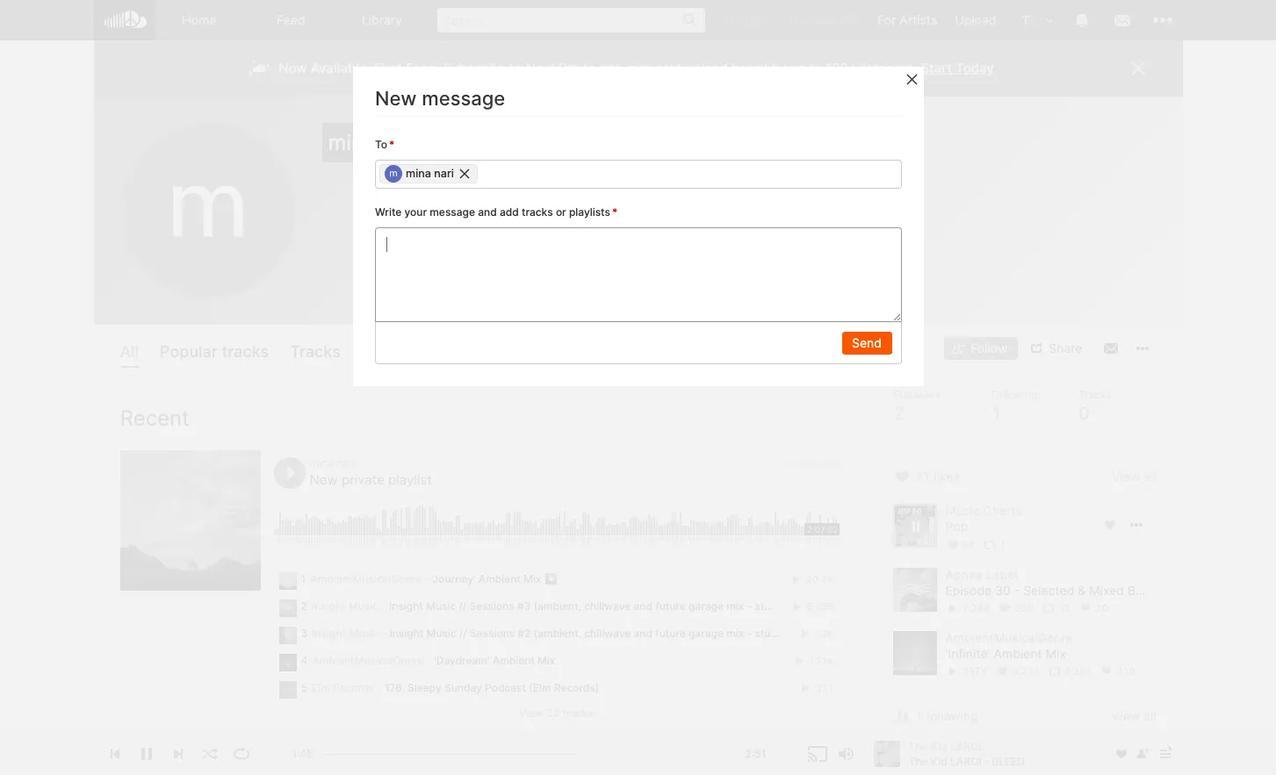 Task type: vqa. For each thing, say whether or not it's contained in the screenshot.


Task type: describe. For each thing, give the bounding box(es) containing it.
or
[[556, 205, 566, 219]]

1 vertical spatial mina nari
[[405, 167, 454, 180]]

today
[[956, 60, 994, 76]]

7,284
[[963, 603, 990, 615]]

next
[[655, 60, 682, 76]]

0 horizontal spatial next
[[526, 60, 555, 76]]

by
[[1128, 583, 1143, 598]]

tara schultz's avatar element
[[1014, 9, 1037, 32]]

get
[[600, 60, 620, 76]]

write your message and add tracks or playlists
[[375, 205, 610, 219]]

1 horizontal spatial your
[[624, 60, 651, 76]]

upload link
[[947, 0, 1006, 40]]

start
[[921, 60, 952, 76]]

nari inside mina nari new private playlist
[[336, 457, 355, 470]]

1 vertical spatial nari
[[434, 167, 454, 180]]

0 vertical spatial pro
[[841, 12, 860, 27]]

// for #3
[[459, 600, 467, 613]]

upload
[[686, 60, 728, 76]]

ambientmusicalgenre's avatar element
[[893, 744, 937, 776]]

176.
[[385, 681, 405, 695]]

0 horizontal spatial tracks
[[222, 343, 269, 361]]

feed
[[276, 12, 305, 27]]

1 vertical spatial pro
[[559, 60, 580, 76]]

6,096
[[804, 601, 834, 613]]

apnea label episode 30 - selected & mixed by kyrro
[[946, 567, 1177, 598]]

310
[[1117, 666, 1136, 679]]

tracks for tracks
[[290, 343, 341, 361]]

2 insight music         - insight music // sessions #3 (ambient, chillwave and future garage mix - study music)
[[301, 600, 820, 613]]

all
[[120, 343, 139, 361]]

32 inside view 32 tracks link
[[547, 707, 560, 720]]

64
[[963, 539, 975, 551]]

sessions for #3
[[470, 600, 515, 613]]

new private playlist element
[[120, 450, 261, 591]]

4 ambientmusicalgenre         - 'daydream' ambient mix
[[301, 654, 556, 667]]

like
[[298, 739, 317, 752]]

view 32 tracks
[[519, 707, 594, 720]]

chillwave for #3
[[584, 600, 631, 613]]

Write your message and add tracks or playlists text field
[[375, 227, 902, 322]]

40.8k
[[804, 573, 834, 586]]

charts
[[984, 504, 1023, 519]]

mixed
[[1090, 583, 1125, 598]]

0
[[1079, 403, 1090, 425]]

write
[[375, 205, 401, 219]]

387k
[[963, 666, 988, 679]]

first
[[374, 60, 402, 76]]

label
[[986, 567, 1018, 582]]

insight down '1 ambientmusicalgenre         - 'journey' ambient mix 🌄' at the left bottom of the page
[[389, 600, 423, 613]]

ambientmusicalgenre for 1 ambientmusicalgenre         - 'journey' ambient mix 🌄
[[310, 572, 422, 586]]

3 insight music         - insight music // sessions #2 (ambient, chillwave and future garage mix - study music) 13k
[[301, 627, 834, 640]]

pop element
[[893, 504, 937, 548]]

for artists link
[[869, 0, 947, 40]]

sessions for #2
[[470, 627, 515, 640]]

to
[[375, 138, 387, 151]]

music inside music charts pop
[[946, 504, 980, 519]]

(elm
[[529, 681, 551, 695]]

1 horizontal spatial mina nari's avatar element
[[384, 165, 402, 183]]

mina inside mina nari new private playlist
[[310, 457, 334, 470]]

insight right 3
[[312, 627, 346, 640]]

mina nari link
[[310, 457, 355, 470]]

tracks 0
[[1079, 389, 1112, 425]]

0 vertical spatial and
[[478, 205, 497, 219]]

all link
[[120, 338, 139, 368]]

30 inside track stats element
[[1096, 603, 1108, 615]]

garage for insight music // sessions #3 (ambient, chillwave and future garage mix - study music)
[[689, 600, 724, 613]]

records
[[333, 681, 374, 695]]

30 link
[[1079, 603, 1108, 615]]

21
[[915, 469, 931, 484]]

(ambient, for #2
[[534, 627, 582, 640]]

share
[[1049, 341, 1083, 356]]

0 vertical spatial message
[[422, 87, 505, 110]]

likes
[[934, 469, 960, 484]]

#3
[[518, 600, 531, 613]]

chillwave for #2
[[584, 627, 631, 640]]

1 inside following 1
[[991, 403, 1002, 425]]

music charts pop
[[946, 504, 1023, 535]]

ambient for 'daydream' ambient mix
[[493, 654, 535, 667]]

music charts link
[[946, 504, 1023, 519]]

try next pro link
[[779, 0, 869, 40]]

elm
[[312, 681, 330, 695]]

home
[[182, 12, 217, 27]]

'infinite'
[[946, 647, 991, 662]]

- left 176.
[[377, 681, 382, 695]]

garage for insight music // sessions #2 (ambient, chillwave and future garage mix - study music)
[[689, 627, 724, 640]]

1 vertical spatial ambientmusicalgenre
[[946, 631, 1074, 646]]

0 vertical spatial nari
[[382, 130, 419, 156]]

0 horizontal spatial mina nari's avatar element
[[120, 123, 296, 299]]

30 inside apnea label episode 30 - selected & mixed by kyrro
[[996, 583, 1011, 598]]

view for 21 likes
[[1112, 469, 1140, 484]]

now
[[279, 60, 307, 76]]

- left 'journey'
[[425, 572, 429, 586]]

records)
[[554, 681, 599, 695]]

'journey' ambient mix 🌄 element
[[279, 573, 297, 590]]

133k
[[806, 655, 834, 667]]

days
[[794, 457, 818, 470]]

add
[[499, 205, 519, 219]]

for artists
[[878, 12, 938, 27]]

2 horizontal spatial tracks
[[563, 707, 594, 720]]

future for #2
[[656, 627, 686, 640]]

5 elm records         - 176. sleepy sunday podcast (elm records)
[[301, 681, 599, 695]]

feed link
[[246, 0, 337, 40]]

ambient inside ambientmusicalgenre 'infinite' ambient mix
[[994, 647, 1043, 662]]

1 for 1 ambientmusicalgenre         - 'journey' ambient mix 🌄
[[301, 572, 306, 586]]

'infinite' ambient mix element
[[893, 632, 937, 676]]

library
[[362, 12, 403, 27]]

250
[[1015, 603, 1034, 615]]

new inside mina nari new private playlist
[[310, 471, 338, 488]]

24 days ago
[[778, 457, 840, 470]]

- down '1 ambientmusicalgenre         - 'journey' ambient mix 🌄' at the left bottom of the page
[[382, 600, 386, 613]]

'journey'
[[432, 572, 476, 586]]

64 link
[[946, 539, 975, 551]]

all for 1 following
[[1144, 709, 1157, 724]]

tracks link
[[290, 338, 341, 368]]

9,211 link
[[996, 666, 1040, 679]]

for
[[878, 12, 896, 27]]

home link
[[154, 0, 246, 40]]

episode 30 - selected & mixed by kyrro element
[[893, 568, 937, 612]]

apnea label link
[[946, 567, 1018, 582]]

insight music // sessions #2 (ambient, chillwave and future garage mix - study music) element
[[279, 627, 297, 645]]

#2
[[518, 627, 531, 640]]

pop
[[946, 520, 968, 535]]

followers
[[894, 389, 941, 402]]

// for #2
[[459, 627, 467, 640]]

and for #2
[[634, 627, 653, 640]]

send button
[[842, 332, 892, 355]]

playlist stats element
[[946, 536, 1157, 555]]

and for #3
[[634, 600, 653, 613]]

start today link
[[921, 60, 994, 76]]

13k
[[815, 628, 834, 640]]

library link
[[337, 0, 428, 40]]

study for insight music // sessions #2 (ambient, chillwave and future garage mix - study music)
[[755, 627, 783, 640]]

following image
[[893, 707, 912, 728]]

podcast
[[485, 681, 526, 695]]



Task type: locate. For each thing, give the bounding box(es) containing it.
0 vertical spatial track stats element
[[946, 599, 1157, 618]]

study for insight music // sessions #3 (ambient, chillwave and future garage mix - study music)
[[755, 600, 783, 613]]

insight music // sessions #3 (ambient, chillwave and future garage mix - study music) element
[[279, 600, 297, 618]]

mix for insight music // sessions #2 (ambient, chillwave and future garage mix - study music)
[[727, 627, 745, 640]]

music) for insight music // sessions #2 (ambient, chillwave and future garage mix - study music)
[[786, 627, 820, 640]]

try for try next pro
[[788, 12, 806, 27]]

5
[[301, 681, 307, 695]]

1 vertical spatial //
[[459, 627, 467, 640]]

tracks left albums in the left of the page
[[290, 343, 341, 361]]

episode
[[946, 583, 992, 598]]

mix up 4,394 link at right
[[1046, 647, 1067, 662]]

1 vertical spatial 2
[[301, 600, 307, 613]]

2
[[894, 403, 905, 425], [301, 600, 307, 613]]

view all for 21 likes
[[1112, 469, 1157, 484]]

sunday
[[445, 681, 482, 695]]

100+
[[826, 60, 857, 76]]

try left the go+
[[723, 12, 742, 27]]

0 horizontal spatial 30
[[996, 583, 1011, 598]]

2 vertical spatial and
[[634, 627, 653, 640]]

mina up new private playlist link
[[310, 457, 334, 470]]

2 inside 'followers 2'
[[894, 403, 905, 425]]

1 garage from the top
[[689, 600, 724, 613]]

albums link
[[362, 338, 419, 368]]

2 view all from the top
[[1112, 709, 1157, 724]]

2 vertical spatial ambientmusicalgenre
[[312, 654, 424, 667]]

sleepy
[[408, 681, 442, 695]]

try go+ link
[[714, 0, 779, 40]]

garage
[[689, 600, 724, 613], [689, 627, 724, 640]]

and down 2 insight music         - insight music // sessions #3 (ambient, chillwave and future garage mix - study music)
[[634, 627, 653, 640]]

nari up write your message and add tracks or playlists
[[434, 167, 454, 180]]

0 vertical spatial garage
[[689, 600, 724, 613]]

310 link
[[1100, 666, 1136, 679]]

follow
[[971, 341, 1008, 356]]

0 vertical spatial (ambient,
[[534, 600, 582, 613]]

insight up 4 ambientmusicalgenre         - 'daydream' ambient mix
[[390, 627, 424, 640]]

1 vertical spatial mina
[[405, 167, 431, 180]]

mina down new message
[[405, 167, 431, 180]]

apnea
[[946, 567, 983, 582]]

pro left the get
[[559, 60, 580, 76]]

message left 'add'
[[429, 205, 475, 219]]

next up 100+
[[810, 12, 837, 27]]

playlists
[[569, 205, 610, 219]]

32 down (elm
[[547, 707, 560, 720]]

1 horizontal spatial 32
[[1058, 603, 1071, 615]]

1 up label
[[1000, 539, 1006, 551]]

study left 6,096
[[755, 600, 783, 613]]

1 vertical spatial mix
[[727, 627, 745, 640]]

insight right insight music // sessions #3 (ambient, chillwave and future garage mix - study music) element
[[312, 600, 346, 613]]

available:
[[311, 60, 371, 76]]

1 vertical spatial 32
[[547, 707, 560, 720]]

2 horizontal spatial to
[[810, 60, 822, 76]]

2 garage from the top
[[689, 627, 724, 640]]

ambientmusicalgenre up records
[[312, 654, 424, 667]]

2 horizontal spatial nari
[[434, 167, 454, 180]]

1 future from the top
[[656, 600, 686, 613]]

0 vertical spatial sessions
[[470, 600, 515, 613]]

0 horizontal spatial 32
[[547, 707, 560, 720]]

1 // from the top
[[459, 600, 467, 613]]

music) down 6,096
[[786, 627, 820, 640]]

popular tracks
[[160, 343, 269, 361]]

music)
[[786, 600, 820, 613], [786, 627, 820, 640]]

mina nari up write
[[328, 130, 425, 156]]

0 vertical spatial tracks
[[290, 343, 341, 361]]

1 study from the top
[[755, 600, 783, 613]]

1 vertical spatial next
[[526, 60, 555, 76]]

0 horizontal spatial your
[[404, 205, 427, 219]]

ambient
[[479, 572, 521, 586], [994, 647, 1043, 662], [493, 654, 535, 667]]

-
[[425, 572, 429, 586], [1015, 583, 1020, 598], [382, 600, 386, 613], [747, 600, 752, 613], [382, 627, 387, 640], [747, 627, 752, 640], [426, 654, 431, 667], [377, 681, 382, 695]]

track stats element
[[946, 599, 1157, 618], [946, 663, 1157, 682]]

tracks
[[521, 205, 553, 219], [222, 343, 269, 361], [563, 707, 594, 720]]

mix for 'journey' ambient mix 🌄
[[524, 572, 542, 586]]

32 down episode 30 - selected & mixed by kyrro link
[[1058, 603, 1071, 615]]

tracks for tracks 0
[[1079, 389, 1112, 402]]

1 mix from the top
[[727, 600, 745, 613]]

and
[[478, 205, 497, 219], [634, 600, 653, 613], [634, 627, 653, 640]]

0 vertical spatial 30
[[996, 583, 1011, 598]]

mix for 'daydream' ambient mix
[[538, 654, 556, 667]]

32 link
[[1042, 603, 1071, 615]]

None search field
[[428, 0, 714, 40]]

(ambient, for #3
[[534, 600, 582, 613]]

selected
[[1024, 583, 1075, 598]]

mix up (elm
[[538, 654, 556, 667]]

tracks up 0
[[1079, 389, 1112, 402]]

1 horizontal spatial tracks
[[1079, 389, 1112, 402]]

go+
[[745, 12, 770, 27]]

1 vertical spatial and
[[634, 600, 653, 613]]

1 horizontal spatial new
[[375, 87, 416, 110]]

1 vertical spatial chillwave
[[584, 627, 631, 640]]

2 music) from the top
[[786, 627, 820, 640]]

0 vertical spatial your
[[624, 60, 651, 76]]

0 vertical spatial future
[[656, 600, 686, 613]]

future for #3
[[656, 600, 686, 613]]

ambientmusicalgenre right "'journey' ambient mix 🌄" element
[[310, 572, 422, 586]]

view down 310
[[1112, 709, 1140, 724]]

1 vertical spatial tracks
[[1079, 389, 1112, 402]]

mina nari
[[328, 130, 425, 156], [405, 167, 454, 180]]

ambient​musical​genre
[[946, 751, 1074, 766]]

9,211
[[1012, 666, 1040, 679]]

music) for insight music // sessions #3 (ambient, chillwave and future garage mix - study music)
[[786, 600, 820, 613]]

track stats element containing 387k
[[946, 663, 1157, 682]]

0 horizontal spatial try
[[723, 12, 742, 27]]

&
[[1078, 583, 1086, 598]]

21 likes
[[915, 469, 960, 484]]

up
[[790, 60, 806, 76]]

1 vertical spatial message
[[429, 205, 475, 219]]

🌄
[[544, 572, 558, 586]]

to right subscribe
[[510, 60, 522, 76]]

episode 30 - selected & mixed by kyrro link
[[946, 583, 1177, 599]]

0 vertical spatial 2
[[894, 403, 905, 425]]

1 vertical spatial study
[[755, 627, 783, 640]]

1 sessions from the top
[[470, 600, 515, 613]]

tracks left or
[[521, 205, 553, 219]]

3 to from the left
[[810, 60, 822, 76]]

2 vertical spatial nari
[[336, 457, 355, 470]]

popular
[[160, 343, 218, 361]]

1 vertical spatial sessions
[[470, 627, 515, 640]]

0 vertical spatial new
[[375, 87, 416, 110]]

1 try from the left
[[723, 12, 742, 27]]

0 vertical spatial tracks
[[521, 205, 553, 219]]

0 horizontal spatial to
[[510, 60, 522, 76]]

2 // from the top
[[459, 627, 467, 640]]

ambient up #3 on the bottom left
[[479, 572, 521, 586]]

1 vertical spatial future
[[656, 627, 686, 640]]

1 link
[[983, 539, 1006, 551]]

try for try go+
[[723, 12, 742, 27]]

next
[[810, 12, 837, 27], [526, 60, 555, 76]]

mina nari's avatar element
[[120, 123, 296, 299], [384, 165, 402, 183]]

followers 2
[[894, 389, 941, 425]]

1 to from the left
[[510, 60, 522, 76]]

your right the get
[[624, 60, 651, 76]]

0 horizontal spatial 2
[[301, 600, 307, 613]]

next down search search box
[[526, 60, 555, 76]]

ambientmusicalgenre for 4 ambientmusicalgenre         - 'daydream' ambient mix
[[312, 654, 424, 667]]

view down (elm
[[519, 707, 544, 720]]

(ambient, down 2 insight music         - insight music // sessions #3 (ambient, chillwave and future garage mix - study music)
[[534, 627, 582, 640]]

1 (ambient, from the top
[[534, 600, 582, 613]]

message down subscribe
[[422, 87, 505, 110]]

1 horizontal spatial try
[[788, 12, 806, 27]]

1 vertical spatial tracks
[[222, 343, 269, 361]]

following 1
[[991, 389, 1038, 425]]

heard
[[732, 60, 768, 76]]

2 right insight music // sessions #3 (ambient, chillwave and future garage mix - study music) element
[[301, 600, 307, 613]]

1 inside playlist stats element
[[1000, 539, 1006, 551]]

//
[[459, 600, 467, 613], [459, 627, 467, 640]]

pro left for
[[841, 12, 860, 27]]

2 to from the left
[[583, 60, 596, 76]]

2 all from the top
[[1144, 709, 1157, 724]]

sessions left #2 on the bottom left
[[470, 627, 515, 640]]

kyrro
[[1146, 583, 1177, 598]]

view inside view 32 tracks link
[[519, 707, 544, 720]]

sessions left #3 on the bottom left
[[470, 600, 515, 613]]

2 sessions from the top
[[470, 627, 515, 640]]

4
[[301, 654, 308, 667]]

track stats element containing 7,284
[[946, 599, 1157, 618]]

sessions
[[470, 600, 515, 613], [470, 627, 515, 640]]

view for 1 following
[[1112, 709, 1140, 724]]

mix inside ambientmusicalgenre 'infinite' ambient mix
[[1046, 647, 1067, 662]]

1 right following image
[[915, 709, 923, 724]]

2 track stats element from the top
[[946, 663, 1157, 682]]

2 chillwave from the top
[[584, 627, 631, 640]]

nari down new message
[[382, 130, 419, 156]]

- up 250 link
[[1015, 583, 1020, 598]]

study left 13k
[[755, 627, 783, 640]]

2 mix from the top
[[727, 627, 745, 640]]

'daydream' ambient mix element
[[279, 655, 297, 672]]

1 view all from the top
[[1112, 469, 1157, 484]]

nari up private
[[336, 457, 355, 470]]

your right write
[[404, 205, 427, 219]]

ambient up 9,211 link
[[994, 647, 1043, 662]]

ambient​musical​genre link
[[946, 751, 1088, 767]]

1 for 1
[[1000, 539, 1006, 551]]

chillwave down 2 insight music         - insight music // sessions #3 (ambient, chillwave and future garage mix - study music)
[[584, 627, 631, 640]]

1 vertical spatial (ambient,
[[534, 627, 582, 640]]

3
[[301, 627, 308, 640]]

mina nari up write your message and add tracks or playlists
[[405, 167, 454, 180]]

mix for insight music // sessions #3 (ambient, chillwave and future garage mix - study music)
[[727, 600, 745, 613]]

music) down '40.8k'
[[786, 600, 820, 613]]

2 (ambient, from the top
[[534, 627, 582, 640]]

1 vertical spatial garage
[[689, 627, 724, 640]]

1 horizontal spatial pro
[[841, 12, 860, 27]]

chillwave up 3 insight music         - insight music // sessions #2 (ambient, chillwave and future garage mix - study music) 13k
[[584, 600, 631, 613]]

ambient for 'journey' ambient mix 🌄
[[479, 572, 521, 586]]

1 horizontal spatial nari
[[382, 130, 419, 156]]

tracks right 'popular' on the left top
[[222, 343, 269, 361]]

ambientmusicalgenre link
[[946, 631, 1074, 646]]

view down tracks 0
[[1112, 469, 1140, 484]]

future
[[656, 600, 686, 613], [656, 627, 686, 640]]

ago
[[821, 457, 840, 470]]

new down mina nari 'link' at the bottom
[[310, 471, 338, 488]]

1 right "'journey' ambient mix 🌄" element
[[301, 572, 306, 586]]

ambientmusicalgenre up 'infinite' ambient mix link
[[946, 631, 1074, 646]]

mina nari new private playlist
[[310, 457, 432, 488]]

0 horizontal spatial new
[[310, 471, 338, 488]]

playlist
[[388, 471, 432, 488]]

1 vertical spatial music)
[[786, 627, 820, 640]]

0 vertical spatial ambientmusicalgenre
[[310, 572, 422, 586]]

share button
[[1023, 338, 1093, 361]]

new message
[[375, 87, 505, 110]]

view all down tracks 0
[[1112, 469, 1157, 484]]

2 down 'followers'
[[894, 403, 905, 425]]

- left 13k
[[747, 627, 752, 640]]

to left the get
[[583, 60, 596, 76]]

insight
[[312, 600, 346, 613], [389, 600, 423, 613], [312, 627, 346, 640], [390, 627, 424, 640]]

1 vertical spatial 30
[[1096, 603, 1108, 615]]

0 vertical spatial study
[[755, 600, 783, 613]]

1 chillwave from the top
[[584, 600, 631, 613]]

try right the go+
[[788, 12, 806, 27]]

30 down label
[[996, 583, 1011, 598]]

like image
[[893, 467, 912, 488]]

2 vertical spatial mina
[[310, 457, 334, 470]]

4,394
[[1065, 666, 1092, 679]]

track stats element for mix
[[946, 663, 1157, 682]]

pop link
[[946, 520, 968, 536]]

view all down 310
[[1112, 709, 1157, 724]]

close button
[[903, 70, 954, 88]]

1 horizontal spatial 30
[[1096, 603, 1108, 615]]

tracks down records)
[[563, 707, 594, 720]]

0 vertical spatial mix
[[727, 600, 745, 613]]

2 vertical spatial tracks
[[563, 707, 594, 720]]

0 vertical spatial mina
[[328, 130, 376, 156]]

1 horizontal spatial 2
[[894, 403, 905, 425]]

popular tracks link
[[160, 338, 269, 368]]

tracks
[[290, 343, 341, 361], [1079, 389, 1112, 402]]

0 vertical spatial view all
[[1112, 469, 1157, 484]]

321
[[813, 682, 834, 695]]

all for 21 likes
[[1144, 469, 1157, 484]]

1 vertical spatial your
[[404, 205, 427, 219]]

1 all from the top
[[1144, 469, 1157, 484]]

2 study from the top
[[755, 627, 783, 640]]

now available: first fans. subscribe to next pro to get your next upload heard by up to 100+ listeners. start today
[[279, 60, 994, 76]]

1 vertical spatial view all
[[1112, 709, 1157, 724]]

1 vertical spatial track stats element
[[946, 663, 1157, 682]]

all
[[1144, 469, 1157, 484], [1144, 709, 1157, 724]]

subscribe
[[443, 60, 506, 76]]

0 horizontal spatial pro
[[559, 60, 580, 76]]

0 horizontal spatial tracks
[[290, 343, 341, 361]]

0 vertical spatial mina nari
[[328, 130, 425, 156]]

// down 'journey'
[[459, 600, 467, 613]]

0 vertical spatial //
[[459, 600, 467, 613]]

like button
[[274, 736, 325, 755]]

0 horizontal spatial nari
[[336, 457, 355, 470]]

32 inside track stats element
[[1058, 603, 1071, 615]]

0 vertical spatial all
[[1144, 469, 1157, 484]]

new down first
[[375, 87, 416, 110]]

and left 'add'
[[478, 205, 497, 219]]

view all
[[1112, 469, 1157, 484], [1112, 709, 1157, 724]]

0 vertical spatial chillwave
[[584, 600, 631, 613]]

track stats element for 30
[[946, 599, 1157, 618]]

1 down following
[[991, 403, 1002, 425]]

1 horizontal spatial next
[[810, 12, 837, 27]]

your
[[624, 60, 651, 76], [404, 205, 427, 219]]

2 future from the top
[[656, 627, 686, 640]]

- left 6,096
[[747, 600, 752, 613]]

1 vertical spatial new
[[310, 471, 338, 488]]

1 for 1 following
[[915, 709, 923, 724]]

// up 'daydream'
[[459, 627, 467, 640]]

176. sleepy sunday podcast (elm records) element
[[279, 682, 297, 699]]

view 32 tracks link
[[275, 703, 839, 726]]

ambient up podcast
[[493, 654, 535, 667]]

mina down available:
[[328, 130, 376, 156]]

1 music) from the top
[[786, 600, 820, 613]]

to right up
[[810, 60, 822, 76]]

- up 4 ambientmusicalgenre         - 'daydream' ambient mix
[[382, 627, 387, 640]]

mix left "🌄"
[[524, 572, 542, 586]]

try next pro
[[788, 12, 860, 27]]

0 vertical spatial 32
[[1058, 603, 1071, 615]]

2 try from the left
[[788, 12, 806, 27]]

1 track stats element from the top
[[946, 599, 1157, 618]]

and up 3 insight music         - insight music // sessions #2 (ambient, chillwave and future garage mix - study music) 13k
[[634, 600, 653, 613]]

30 down mixed
[[1096, 603, 1108, 615]]

(ambient, down "🌄"
[[534, 600, 582, 613]]

chillwave
[[584, 600, 631, 613], [584, 627, 631, 640]]

Search search field
[[437, 8, 706, 33]]

0 vertical spatial next
[[810, 12, 837, 27]]

recent
[[120, 406, 190, 432]]

view all for 1 following
[[1112, 709, 1157, 724]]

1 horizontal spatial tracks
[[521, 205, 553, 219]]

1 horizontal spatial to
[[583, 60, 596, 76]]

1 vertical spatial all
[[1144, 709, 1157, 724]]

- up 'sleepy'
[[426, 654, 431, 667]]

0 vertical spatial music)
[[786, 600, 820, 613]]

250 link
[[998, 603, 1034, 615]]

by
[[771, 60, 787, 76]]

- inside apnea label episode 30 - selected & mixed by kyrro
[[1015, 583, 1020, 598]]



